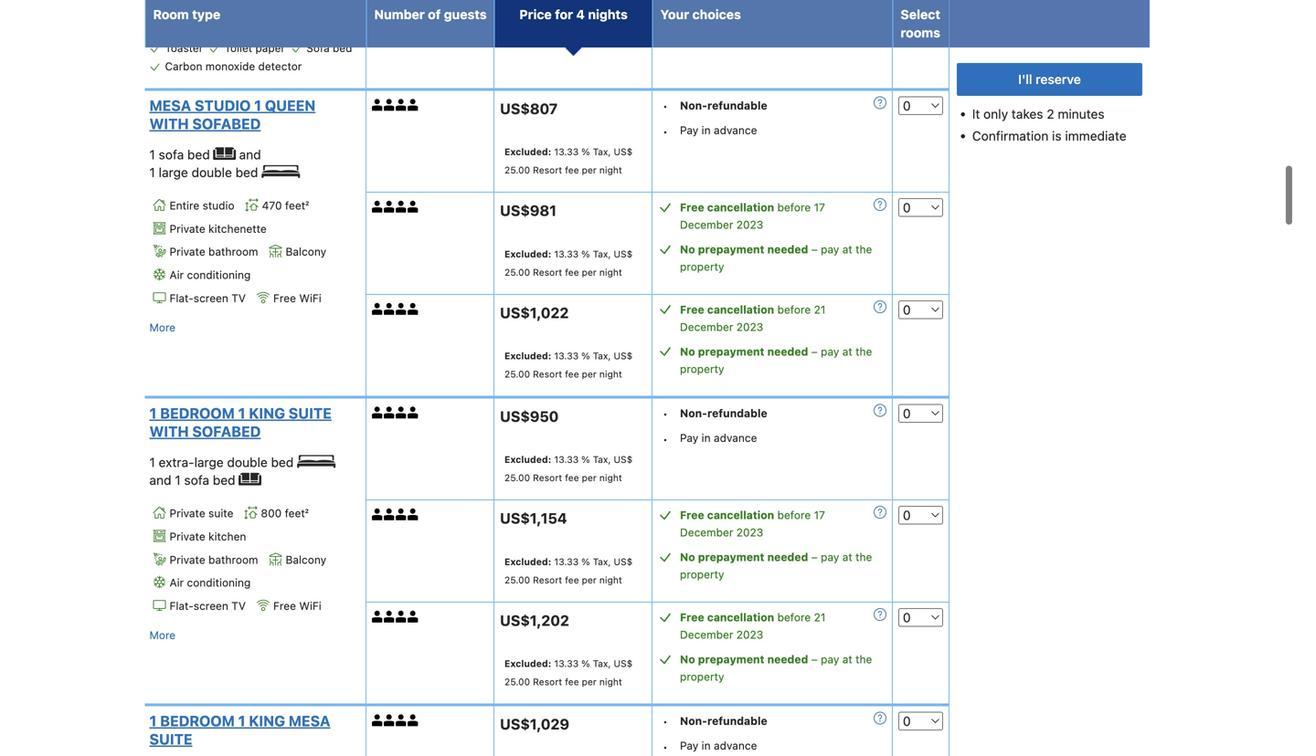 Task type: locate. For each thing, give the bounding box(es) containing it.
1 vertical spatial balcony
[[286, 554, 326, 566]]

1 sofabed from the top
[[192, 115, 261, 132]]

0 vertical spatial air conditioning
[[170, 269, 251, 282]]

flat- down private kitchen
[[170, 600, 194, 613]]

1 sofa bed
[[149, 147, 213, 162], [175, 473, 239, 488]]

bedroom for suite
[[160, 713, 235, 730]]

3 pay in advance from the top
[[680, 740, 757, 753]]

1 needed from the top
[[767, 243, 808, 256]]

5 excluded: from the top
[[504, 556, 551, 567]]

1 tv from the top
[[231, 292, 246, 305]]

king inside 1 bedroom 1 king mesa suite
[[249, 713, 285, 730]]

choices
[[692, 7, 741, 22]]

property for us$1,022
[[680, 363, 724, 375]]

1 vertical spatial double
[[227, 455, 268, 470]]

1 vertical spatial 17
[[814, 509, 825, 522]]

sofa up 1 large double bed
[[159, 147, 184, 162]]

no prepayment needed for us$1,154
[[680, 551, 808, 564]]

0 vertical spatial balcony
[[286, 246, 326, 258]]

1 vertical spatial feet²
[[285, 507, 309, 520]]

2 vertical spatial pay in advance
[[680, 740, 757, 753]]

25.00 up us$1,029
[[504, 677, 530, 688]]

private kitchenette
[[170, 222, 267, 235]]

nights
[[588, 7, 628, 22]]

1 excluded: from the top
[[504, 146, 551, 157]]

private
[[170, 222, 205, 235], [170, 246, 205, 258], [170, 507, 205, 520], [170, 530, 205, 543], [170, 554, 205, 566]]

2 no from the top
[[680, 345, 695, 358]]

advance
[[714, 124, 757, 137], [714, 432, 757, 445], [714, 740, 757, 753]]

1
[[254, 97, 261, 114], [149, 147, 155, 162], [149, 165, 155, 180], [149, 405, 157, 422], [238, 405, 245, 422], [149, 455, 155, 470], [175, 473, 181, 488], [149, 713, 157, 730], [238, 713, 245, 730]]

13.33 % tax, us$ 25.00 resort fee per night for us$807
[[504, 146, 633, 176]]

3 prepayment from the top
[[698, 551, 764, 564]]

0 vertical spatial flat-
[[170, 292, 194, 305]]

4 25.00 from the top
[[504, 473, 530, 484]]

2 25.00 from the top
[[504, 267, 530, 278]]

1 cancellation from the top
[[707, 201, 774, 214]]

prepayment for us$1,022
[[698, 345, 764, 358]]

property for us$981
[[680, 261, 724, 273]]

4 before from the top
[[777, 611, 811, 624]]

0 vertical spatial refundable
[[707, 99, 767, 112]]

0 vertical spatial screen
[[194, 292, 228, 305]]

1 vertical spatial screen
[[194, 600, 228, 613]]

4 no prepayment needed from the top
[[680, 653, 808, 666]]

queen
[[265, 97, 315, 114]]

5 tax, from the top
[[593, 556, 611, 567]]

0 vertical spatial non-refundable
[[680, 99, 767, 112]]

1 vertical spatial in
[[702, 432, 711, 445]]

pay for us$807
[[680, 124, 698, 137]]

2 non-refundable from the top
[[680, 407, 767, 420]]

1 vertical spatial tv
[[231, 600, 246, 613]]

us$ for us$950
[[614, 454, 633, 465]]

excluded: down us$1,154
[[504, 556, 551, 567]]

extra-
[[159, 455, 194, 470]]

sofabed
[[192, 115, 261, 132], [192, 423, 261, 441]]

3 free cancellation from the top
[[680, 509, 774, 522]]

13.33
[[554, 146, 579, 157], [554, 248, 579, 259], [554, 350, 579, 361], [554, 454, 579, 465], [554, 556, 579, 567], [554, 659, 579, 670]]

1 vertical spatial mesa
[[289, 713, 330, 730]]

resort for us$807
[[533, 165, 562, 176]]

pay
[[821, 243, 839, 256], [821, 345, 839, 358], [821, 551, 839, 564], [821, 653, 839, 666]]

1 vertical spatial advance
[[714, 432, 757, 445]]

5 25.00 from the top
[[504, 575, 530, 586]]

flat-screen tv down private kitchenette
[[170, 292, 246, 305]]

and right couch image at the top
[[239, 147, 261, 162]]

private down entire
[[170, 222, 205, 235]]

us$807
[[500, 100, 558, 118]]

0 vertical spatial wifi
[[299, 292, 321, 305]]

0 horizontal spatial and
[[149, 473, 175, 488]]

0 vertical spatial bathroom
[[208, 246, 258, 258]]

0 horizontal spatial mesa
[[149, 97, 191, 114]]

air
[[170, 269, 184, 282], [170, 577, 184, 590]]

13.33 % tax, us$ 25.00 resort fee per night up us$981
[[504, 146, 633, 176]]

1 december from the top
[[680, 219, 733, 231]]

2 pay from the top
[[821, 345, 839, 358]]

with down 'carbon'
[[149, 115, 189, 132]]

bed down 1 extra-large double bed
[[213, 473, 235, 488]]

sofa for couch icon
[[184, 473, 209, 488]]

1 vertical spatial more link
[[149, 627, 176, 645]]

2 december from the top
[[680, 321, 733, 333]]

conditioning down private kitchenette
[[187, 269, 251, 282]]

4 per from the top
[[582, 473, 597, 484]]

private bathroom down private kitchenette
[[170, 246, 258, 258]]

private bathroom
[[170, 246, 258, 258], [170, 554, 258, 566]]

large up entire
[[159, 165, 188, 180]]

tv for sofabed
[[231, 292, 246, 305]]

1 vertical spatial bathroom
[[208, 554, 258, 566]]

2 before from the top
[[777, 303, 811, 316]]

resort up us$981
[[533, 165, 562, 176]]

1 vertical spatial air
[[170, 577, 184, 590]]

fee for us$1,022
[[565, 369, 579, 380]]

1 vertical spatial flat-
[[170, 600, 194, 613]]

0 vertical spatial pay
[[680, 124, 698, 137]]

1 vertical spatial sofabed
[[192, 423, 261, 441]]

2 prepayment from the top
[[698, 345, 764, 358]]

property for us$1,154
[[680, 569, 724, 581]]

13.33 down us$1,202 at the bottom of the page
[[554, 659, 579, 670]]

conditioning down 'kitchen'
[[187, 577, 251, 590]]

2 flat- from the top
[[170, 600, 194, 613]]

wake up service/alarm clock
[[165, 5, 312, 18]]

resort for us$1,202
[[533, 677, 562, 688]]

17 for us$981
[[814, 201, 825, 214]]

1 vertical spatial private bathroom
[[170, 554, 258, 566]]

at for us$1,022
[[842, 345, 852, 358]]

number of guests
[[374, 7, 487, 22]]

wifi for mesa studio 1 queen with sofabed
[[299, 292, 321, 305]]

free cancellation
[[680, 201, 774, 214], [680, 303, 774, 316], [680, 509, 774, 522], [680, 611, 774, 624]]

up
[[196, 5, 209, 18]]

us$ for us$981
[[614, 248, 633, 259]]

air conditioning
[[170, 269, 251, 282], [170, 577, 251, 590]]

mesa
[[149, 97, 191, 114], [289, 713, 330, 730]]

flat-screen tv down private kitchen
[[170, 600, 246, 613]]

25.00 for us$981
[[504, 267, 530, 278]]

– pay at the property for us$1,154
[[680, 551, 872, 581]]

sofabed up 1 extra-large double bed
[[192, 423, 261, 441]]

double down couch image at the top
[[192, 165, 232, 180]]

resort up us$950
[[533, 369, 562, 380]]

before 21 december 2023
[[680, 303, 826, 333], [680, 611, 826, 641]]

3 cancellation from the top
[[707, 509, 774, 522]]

0 vertical spatial double
[[192, 165, 232, 180]]

0 vertical spatial tv
[[231, 292, 246, 305]]

king for suite
[[249, 405, 285, 422]]

1 vertical spatial pay in advance
[[680, 432, 757, 445]]

0 vertical spatial with
[[149, 115, 189, 132]]

1 vertical spatial more details on meals and payment options image
[[874, 301, 886, 313]]

bedroom
[[160, 405, 235, 422], [160, 713, 235, 730]]

0 vertical spatial conditioning
[[187, 269, 251, 282]]

balcony down 800 feet²
[[286, 554, 326, 566]]

fee for us$1,154
[[565, 575, 579, 586]]

excluded: for us$807
[[504, 146, 551, 157]]

private up private kitchen
[[170, 507, 205, 520]]

air down private kitchenette
[[170, 269, 184, 282]]

1 vertical spatial conditioning
[[187, 577, 251, 590]]

excluded: down us$981
[[504, 248, 551, 259]]

2 vertical spatial advance
[[714, 740, 757, 753]]

at
[[842, 243, 852, 256], [842, 345, 852, 358], [842, 551, 852, 564], [842, 653, 852, 666]]

us$ for us$807
[[614, 146, 633, 157]]

excluded: down us$950
[[504, 454, 551, 465]]

0 vertical spatial sofabed
[[192, 115, 261, 132]]

only
[[983, 106, 1008, 122]]

13.33 for us$981
[[554, 248, 579, 259]]

25.00 for us$1,154
[[504, 575, 530, 586]]

0 vertical spatial non-
[[680, 99, 707, 112]]

13.33 % tax, us$ 25.00 resort fee per night down us$1,022
[[504, 350, 633, 380]]

% for us$981
[[581, 248, 590, 259]]

1 flat- from the top
[[170, 292, 194, 305]]

non-
[[680, 99, 707, 112], [680, 407, 707, 420], [680, 715, 707, 728]]

before 17 december 2023
[[680, 201, 825, 231], [680, 509, 825, 539]]

1 vertical spatial air conditioning
[[170, 577, 251, 590]]

december for us$1,154
[[680, 527, 733, 539]]

1 21 from the top
[[814, 303, 826, 316]]

4 the from the top
[[855, 653, 872, 666]]

more link for mesa studio 1 queen with sofabed
[[149, 318, 176, 337]]

0 vertical spatial more
[[149, 321, 176, 334]]

2 air from the top
[[170, 577, 184, 590]]

0 vertical spatial 1 sofa bed
[[149, 147, 213, 162]]

bathroom down 'kitchen'
[[208, 554, 258, 566]]

5 • from the top
[[663, 716, 668, 728]]

2023 for us$1,154
[[736, 527, 763, 539]]

5 us$ from the top
[[614, 556, 633, 567]]

more details on meals and payment options image
[[874, 96, 886, 109], [874, 301, 886, 313], [874, 609, 886, 621]]

the for us$1,202
[[855, 653, 872, 666]]

suite inside 1 bedroom 1 king suite with sofabed
[[289, 405, 332, 422]]

1 vertical spatial flat-screen tv
[[170, 600, 246, 613]]

13.33 down us$1,022
[[554, 350, 579, 361]]

6 night from the top
[[599, 677, 622, 688]]

13.33 % tax, us$ 25.00 resort fee per night up us$1,202 at the bottom of the page
[[504, 556, 633, 586]]

5 13.33 from the top
[[554, 556, 579, 567]]

more details on meals and payment options image
[[874, 198, 886, 211], [874, 404, 886, 417], [874, 506, 886, 519], [874, 712, 886, 725]]

non-refundable for us$950
[[680, 407, 767, 420]]

25.00 for us$1,022
[[504, 369, 530, 380]]

4 – pay at the property from the top
[[680, 653, 872, 683]]

4 – from the top
[[811, 653, 818, 666]]

bed up 1 large double bed
[[187, 147, 210, 162]]

25.00 up us$1,154
[[504, 473, 530, 484]]

mesa studio 1 queen with sofabed link
[[149, 96, 355, 133]]

resort up us$1,202 at the bottom of the page
[[533, 575, 562, 586]]

air conditioning for with
[[170, 577, 251, 590]]

13.33 down us$950
[[554, 454, 579, 465]]

1 conditioning from the top
[[187, 269, 251, 282]]

13.33 % tax, us$ 25.00 resort fee per night up us$1,022
[[504, 248, 633, 278]]

3 no from the top
[[680, 551, 695, 564]]

the
[[855, 243, 872, 256], [855, 345, 872, 358], [855, 551, 872, 564], [855, 653, 872, 666]]

king
[[249, 405, 285, 422], [249, 713, 285, 730]]

tax, for us$981
[[593, 248, 611, 259]]

0 vertical spatial feet²
[[285, 199, 309, 212]]

excluded: down "us$807"
[[504, 146, 551, 157]]

1 bedroom 1 king mesa suite link
[[149, 712, 355, 749]]

air conditioning down private kitchenette
[[170, 269, 251, 282]]

air down private kitchen
[[170, 577, 184, 590]]

sofabed down studio
[[192, 115, 261, 132]]

1 at from the top
[[842, 243, 852, 256]]

1 sofa bed down 1 extra-large double bed
[[175, 473, 239, 488]]

1 vertical spatial king
[[249, 713, 285, 730]]

25.00 up us$981
[[504, 165, 530, 176]]

non- for us$950
[[680, 407, 707, 420]]

1 fee from the top
[[565, 165, 579, 176]]

1 vertical spatial sofa
[[184, 473, 209, 488]]

pay for us$1,022
[[821, 345, 839, 358]]

toilet paper
[[224, 42, 285, 54]]

flat-
[[170, 292, 194, 305], [170, 600, 194, 613]]

1 night from the top
[[599, 165, 622, 176]]

air for sofabed
[[170, 269, 184, 282]]

3 property from the top
[[680, 569, 724, 581]]

flat- for sofabed
[[170, 292, 194, 305]]

2 more from the top
[[149, 629, 176, 642]]

21 for us$1,022
[[814, 303, 826, 316]]

1 % from the top
[[581, 146, 590, 157]]

number
[[374, 7, 425, 22]]

0 vertical spatial king
[[249, 405, 285, 422]]

0 vertical spatial in
[[702, 124, 711, 137]]

1 horizontal spatial suite
[[289, 405, 332, 422]]

0 vertical spatial more link
[[149, 318, 176, 337]]

pay for us$981
[[821, 243, 839, 256]]

king inside 1 bedroom 1 king suite with sofabed
[[249, 405, 285, 422]]

conditioning for with
[[187, 577, 251, 590]]

3 fee from the top
[[565, 369, 579, 380]]

4 cancellation from the top
[[707, 611, 774, 624]]

before for us$981
[[777, 201, 811, 214]]

free wifi for mesa studio 1 queen with sofabed
[[273, 292, 321, 305]]

2 vertical spatial more details on meals and payment options image
[[874, 609, 886, 621]]

2 sofabed from the top
[[192, 423, 261, 441]]

2 bedroom from the top
[[160, 713, 235, 730]]

3 – pay at the property from the top
[[680, 551, 872, 581]]

us$950
[[500, 408, 559, 426]]

private down private kitchenette
[[170, 246, 205, 258]]

2 bathroom from the top
[[208, 554, 258, 566]]

no
[[680, 243, 695, 256], [680, 345, 695, 358], [680, 551, 695, 564], [680, 653, 695, 666]]

13.33 down "us$807"
[[554, 146, 579, 157]]

1 horizontal spatial and
[[239, 147, 261, 162]]

1 vertical spatial free wifi
[[273, 600, 321, 613]]

it
[[972, 106, 980, 122]]

needed
[[767, 243, 808, 256], [767, 345, 808, 358], [767, 551, 808, 564], [767, 653, 808, 666]]

kitchenette
[[208, 222, 267, 235]]

advance for us$950
[[714, 432, 757, 445]]

2 13.33 from the top
[[554, 248, 579, 259]]

more details on meals and payment options image for us$1,202
[[874, 609, 886, 621]]

1 pay in advance from the top
[[680, 124, 757, 137]]

private down private kitchen
[[170, 554, 205, 566]]

no prepayment needed
[[680, 243, 808, 256], [680, 345, 808, 358], [680, 551, 808, 564], [680, 653, 808, 666]]

2 private bathroom from the top
[[170, 554, 258, 566]]

feet² right 800
[[285, 507, 309, 520]]

13.33 % tax, us$ 25.00 resort fee per night up us$1,029
[[504, 659, 633, 688]]

double up couch icon
[[227, 455, 268, 470]]

resort up us$1,154
[[533, 473, 562, 484]]

screen down private kitchenette
[[194, 292, 228, 305]]

no prepayment needed for us$1,022
[[680, 345, 808, 358]]

screen down private kitchen
[[194, 600, 228, 613]]

0 vertical spatial mesa
[[149, 97, 191, 114]]

2 cancellation from the top
[[707, 303, 774, 316]]

25.00 up us$1,202 at the bottom of the page
[[504, 575, 530, 586]]

night for us$950
[[599, 473, 622, 484]]

tax, for us$1,202
[[593, 659, 611, 670]]

1 vertical spatial non-refundable
[[680, 407, 767, 420]]

3 2023 from the top
[[736, 527, 763, 539]]

1 vertical spatial bedroom
[[160, 713, 235, 730]]

per for us$981
[[582, 267, 597, 278]]

2 vertical spatial in
[[702, 740, 711, 753]]

refundable for us$950
[[707, 407, 767, 420]]

2 free cancellation from the top
[[680, 303, 774, 316]]

% for us$950
[[581, 454, 590, 465]]

% for us$807
[[581, 146, 590, 157]]

2 before 21 december 2023 from the top
[[680, 611, 826, 641]]

%
[[581, 146, 590, 157], [581, 248, 590, 259], [581, 350, 590, 361], [581, 454, 590, 465], [581, 556, 590, 567], [581, 659, 590, 670]]

occupancy image
[[384, 99, 396, 111], [396, 99, 407, 111], [384, 201, 396, 213], [396, 201, 407, 213], [407, 201, 419, 213], [384, 303, 396, 315], [396, 303, 407, 315], [372, 407, 384, 419], [384, 407, 396, 419], [407, 407, 419, 419], [384, 509, 396, 521], [396, 509, 407, 521], [396, 611, 407, 623], [407, 611, 419, 623], [384, 715, 396, 727], [396, 715, 407, 727]]

before
[[777, 201, 811, 214], [777, 303, 811, 316], [777, 509, 811, 522], [777, 611, 811, 624]]

needed for us$981
[[767, 243, 808, 256]]

5 resort from the top
[[533, 575, 562, 586]]

free for us$1,022
[[680, 303, 704, 316]]

% for us$1,202
[[581, 659, 590, 670]]

0 horizontal spatial suite
[[149, 731, 192, 749]]

1 vertical spatial before 21 december 2023
[[680, 611, 826, 641]]

0 vertical spatial sofa
[[159, 147, 184, 162]]

1 vertical spatial 1 sofa bed
[[175, 473, 239, 488]]

1 feet² from the top
[[285, 199, 309, 212]]

0 vertical spatial advance
[[714, 124, 757, 137]]

4 at from the top
[[842, 653, 852, 666]]

3 at from the top
[[842, 551, 852, 564]]

sofabed inside mesa studio 1 queen with sofabed
[[192, 115, 261, 132]]

select rooms
[[901, 7, 940, 40]]

needed for us$1,022
[[767, 345, 808, 358]]

2 feet² from the top
[[285, 507, 309, 520]]

1 vertical spatial wifi
[[299, 600, 321, 613]]

resort
[[533, 165, 562, 176], [533, 267, 562, 278], [533, 369, 562, 380], [533, 473, 562, 484], [533, 575, 562, 586], [533, 677, 562, 688]]

feet² right 470
[[285, 199, 309, 212]]

1 vertical spatial with
[[149, 423, 189, 441]]

2023 for us$1,022
[[736, 321, 763, 333]]

bed down couch image at the top
[[235, 165, 258, 180]]

1 pay from the top
[[821, 243, 839, 256]]

and
[[239, 147, 261, 162], [149, 473, 175, 488]]

4 prepayment from the top
[[698, 653, 764, 666]]

6 resort from the top
[[533, 677, 562, 688]]

night for us$1,022
[[599, 369, 622, 380]]

25.00 up us$950
[[504, 369, 530, 380]]

suite
[[289, 405, 332, 422], [149, 731, 192, 749]]

– pay at the property for us$1,022
[[680, 345, 872, 375]]

0 vertical spatial flat-screen tv
[[170, 292, 246, 305]]

4 property from the top
[[680, 671, 724, 683]]

sofa down extra-
[[184, 473, 209, 488]]

2 vertical spatial non-refundable
[[680, 715, 767, 728]]

double
[[192, 165, 232, 180], [227, 455, 268, 470]]

2 vertical spatial refundable
[[707, 715, 767, 728]]

excluded: down us$1,022
[[504, 350, 551, 361]]

flat- down private kitchenette
[[170, 292, 194, 305]]

bathroom down the kitchenette in the top of the page
[[208, 246, 258, 258]]

non-refundable
[[680, 99, 767, 112], [680, 407, 767, 420], [680, 715, 767, 728]]

and down extra-
[[149, 473, 175, 488]]

2 tv from the top
[[231, 600, 246, 613]]

1 vertical spatial suite
[[149, 731, 192, 749]]

0 vertical spatial bedroom
[[160, 405, 235, 422]]

2 property from the top
[[680, 363, 724, 375]]

1 vertical spatial more
[[149, 629, 176, 642]]

minutes
[[1058, 106, 1105, 122]]

1 vertical spatial pay
[[680, 432, 698, 445]]

2 – pay at the property from the top
[[680, 345, 872, 375]]

occupancy image
[[372, 99, 384, 111], [407, 99, 419, 111], [372, 201, 384, 213], [372, 303, 384, 315], [407, 303, 419, 315], [396, 407, 407, 419], [372, 509, 384, 521], [407, 509, 419, 521], [372, 611, 384, 623], [384, 611, 396, 623], [372, 715, 384, 727], [407, 715, 419, 727]]

2 no prepayment needed from the top
[[680, 345, 808, 358]]

13.33 % tax, us$ 25.00 resort fee per night up us$1,154
[[504, 454, 633, 484]]

0 vertical spatial more details on meals and payment options image
[[874, 96, 886, 109]]

free for us$1,154
[[680, 509, 704, 522]]

4 december from the top
[[680, 629, 733, 641]]

bathroom for sofabed
[[208, 246, 258, 258]]

resort up us$1,029
[[533, 677, 562, 688]]

cancellation for us$981
[[707, 201, 774, 214]]

conditioning
[[187, 269, 251, 282], [187, 577, 251, 590]]

2 vertical spatial non-
[[680, 715, 707, 728]]

your
[[660, 7, 689, 22]]

tv
[[231, 292, 246, 305], [231, 600, 246, 613]]

0 vertical spatial 17
[[814, 201, 825, 214]]

bedroom inside 1 bedroom 1 king mesa suite
[[160, 713, 235, 730]]

2 % from the top
[[581, 248, 590, 259]]

0 vertical spatial free wifi
[[273, 292, 321, 305]]

1 bathroom from the top
[[208, 246, 258, 258]]

0 vertical spatial pay in advance
[[680, 124, 757, 137]]

2 vertical spatial pay
[[680, 740, 698, 753]]

1 air conditioning from the top
[[170, 269, 251, 282]]

pay
[[680, 124, 698, 137], [680, 432, 698, 445], [680, 740, 698, 753]]

25.00 for us$950
[[504, 473, 530, 484]]

4 % from the top
[[581, 454, 590, 465]]

1 vertical spatial refundable
[[707, 407, 767, 420]]

free for us$981
[[680, 201, 704, 214]]

balcony down 470 feet²
[[286, 246, 326, 258]]

feet²
[[285, 199, 309, 212], [285, 507, 309, 520]]

3 refundable from the top
[[707, 715, 767, 728]]

1 before from the top
[[777, 201, 811, 214]]

25.00 up us$1,022
[[504, 267, 530, 278]]

0 vertical spatial private bathroom
[[170, 246, 258, 258]]

0 vertical spatial air
[[170, 269, 184, 282]]

cable
[[165, 23, 194, 36]]

0 vertical spatial suite
[[289, 405, 332, 422]]

excluded:
[[504, 146, 551, 157], [504, 248, 551, 259], [504, 350, 551, 361], [504, 454, 551, 465], [504, 556, 551, 567], [504, 659, 551, 670]]

property
[[680, 261, 724, 273], [680, 363, 724, 375], [680, 569, 724, 581], [680, 671, 724, 683]]

3 13.33 % tax, us$ 25.00 resort fee per night from the top
[[504, 350, 633, 380]]

pay in advance
[[680, 124, 757, 137], [680, 432, 757, 445], [680, 740, 757, 753]]

no for us$1,022
[[680, 345, 695, 358]]

with up extra-
[[149, 423, 189, 441]]

1 – pay at the property from the top
[[680, 243, 872, 273]]

1 vertical spatial and
[[149, 473, 175, 488]]

screen
[[194, 292, 228, 305], [194, 600, 228, 613]]

3 25.00 from the top
[[504, 369, 530, 380]]

flat-screen tv for with
[[170, 600, 246, 613]]

0 horizontal spatial large
[[159, 165, 188, 180]]

before for us$1,022
[[777, 303, 811, 316]]

fee for us$981
[[565, 267, 579, 278]]

tv for with
[[231, 600, 246, 613]]

advance for us$807
[[714, 124, 757, 137]]

3 per from the top
[[582, 369, 597, 380]]

13.33 down us$981
[[554, 248, 579, 259]]

2 fee from the top
[[565, 267, 579, 278]]

private down private suite
[[170, 530, 205, 543]]

2 before 17 december 2023 from the top
[[680, 509, 825, 539]]

air conditioning down private kitchen
[[170, 577, 251, 590]]

0 vertical spatial 21
[[814, 303, 826, 316]]

excluded: down us$1,202 at the bottom of the page
[[504, 659, 551, 670]]

balcony for mesa studio 1 queen with sofabed
[[286, 246, 326, 258]]

5 fee from the top
[[565, 575, 579, 586]]

private bathroom down private kitchen
[[170, 554, 258, 566]]

2 resort from the top
[[533, 267, 562, 278]]

studio
[[203, 199, 235, 212]]

13.33 down us$1,154
[[554, 556, 579, 567]]

prepayment for us$1,202
[[698, 653, 764, 666]]

with
[[149, 115, 189, 132], [149, 423, 189, 441]]

2 conditioning from the top
[[187, 577, 251, 590]]

17
[[814, 201, 825, 214], [814, 509, 825, 522]]

1 vertical spatial 21
[[814, 611, 826, 624]]

2023 for us$1,202
[[736, 629, 763, 641]]

3 the from the top
[[855, 551, 872, 564]]

5 % from the top
[[581, 556, 590, 567]]

tv down the kitchenette in the top of the page
[[231, 292, 246, 305]]

1 vertical spatial non-
[[680, 407, 707, 420]]

us$1,202
[[500, 612, 569, 630]]

6 • from the top
[[663, 741, 668, 754]]

bedroom inside 1 bedroom 1 king suite with sofabed
[[160, 405, 235, 422]]

1 horizontal spatial large
[[194, 455, 224, 470]]

1 horizontal spatial mesa
[[289, 713, 330, 730]]

fee
[[565, 165, 579, 176], [565, 267, 579, 278], [565, 369, 579, 380], [565, 473, 579, 484], [565, 575, 579, 586], [565, 677, 579, 688]]

flat-screen tv for sofabed
[[170, 292, 246, 305]]

25.00 for us$807
[[504, 165, 530, 176]]

1 inside mesa studio 1 queen with sofabed
[[254, 97, 261, 114]]

4 us$ from the top
[[614, 454, 633, 465]]

large down 1 bedroom 1 king suite with sofabed
[[194, 455, 224, 470]]

1 vertical spatial before 17 december 2023
[[680, 509, 825, 539]]

–
[[811, 243, 818, 256], [811, 345, 818, 358], [811, 551, 818, 564], [811, 653, 818, 666]]

13.33 for us$950
[[554, 454, 579, 465]]

resort up us$1,022
[[533, 267, 562, 278]]

couch image
[[239, 473, 261, 486]]

0 vertical spatial before 17 december 2023
[[680, 201, 825, 231]]

3 tax, from the top
[[593, 350, 611, 361]]

0 vertical spatial and
[[239, 147, 261, 162]]

sofa
[[159, 147, 184, 162], [184, 473, 209, 488]]

1 prepayment from the top
[[698, 243, 764, 256]]

before for us$1,154
[[777, 509, 811, 522]]

2 at from the top
[[842, 345, 852, 358]]

0 vertical spatial before 21 december 2023
[[680, 303, 826, 333]]

tv down 'kitchen'
[[231, 600, 246, 613]]

13.33 for us$807
[[554, 146, 579, 157]]

1 sofa bed up 1 large double bed
[[149, 147, 213, 162]]

2023
[[736, 219, 763, 231], [736, 321, 763, 333], [736, 527, 763, 539], [736, 629, 763, 641]]

needed for us$1,154
[[767, 551, 808, 564]]

cancellation for us$1,154
[[707, 509, 774, 522]]

sofabed inside 1 bedroom 1 king suite with sofabed
[[192, 423, 261, 441]]

excluded: for us$1,202
[[504, 659, 551, 670]]

13.33 for us$1,022
[[554, 350, 579, 361]]



Task type: vqa. For each thing, say whether or not it's contained in the screenshot.
AND
yes



Task type: describe. For each thing, give the bounding box(es) containing it.
entire
[[170, 199, 199, 212]]

suite inside 1 bedroom 1 king mesa suite
[[149, 731, 192, 749]]

non-refundable for us$807
[[680, 99, 767, 112]]

3 non-refundable from the top
[[680, 715, 767, 728]]

4 private from the top
[[170, 530, 205, 543]]

before 17 december 2023 for us$1,154
[[680, 509, 825, 539]]

1 sofa bed for couch icon
[[175, 473, 239, 488]]

private bathroom for sofabed
[[170, 246, 258, 258]]

tax, for us$1,022
[[593, 350, 611, 361]]

room type
[[153, 7, 220, 22]]

service/alarm
[[212, 5, 282, 18]]

% for us$1,154
[[581, 556, 590, 567]]

– for us$1,154
[[811, 551, 818, 564]]

room
[[153, 7, 189, 22]]

pay in advance for us$950
[[680, 432, 757, 445]]

– for us$1,202
[[811, 653, 818, 666]]

price for 4 nights
[[519, 7, 628, 22]]

470 feet²
[[262, 199, 309, 212]]

mesa inside mesa studio 1 queen with sofabed
[[149, 97, 191, 114]]

night for us$1,154
[[599, 575, 622, 586]]

feet² for mesa studio 1 queen with sofabed
[[285, 199, 309, 212]]

is
[[1052, 128, 1062, 143]]

us$1,022
[[500, 304, 569, 322]]

couch image
[[213, 148, 236, 160]]

in for us$950
[[702, 432, 711, 445]]

resort for us$1,022
[[533, 369, 562, 380]]

select
[[901, 7, 940, 22]]

balcony for 1 bedroom 1 king suite with sofabed
[[286, 554, 326, 566]]

free cancellation for us$1,022
[[680, 303, 774, 316]]

before for us$1,202
[[777, 611, 811, 624]]

night for us$1,202
[[599, 677, 622, 688]]

for
[[555, 7, 573, 22]]

night for us$981
[[599, 267, 622, 278]]

type
[[192, 7, 220, 22]]

3 more details on meals and payment options image from the top
[[874, 506, 886, 519]]

per for us$1,202
[[582, 677, 597, 688]]

carbon monoxide detector
[[165, 60, 302, 73]]

the for us$1,154
[[855, 551, 872, 564]]

us$ for us$1,202
[[614, 659, 633, 670]]

your choices
[[660, 7, 741, 22]]

free cancellation for us$1,154
[[680, 509, 774, 522]]

free wifi for 1 bedroom 1 king suite with sofabed
[[273, 600, 321, 613]]

3 in from the top
[[702, 740, 711, 753]]

price
[[519, 7, 552, 22]]

fee for us$807
[[565, 165, 579, 176]]

with inside mesa studio 1 queen with sofabed
[[149, 115, 189, 132]]

no prepayment needed for us$981
[[680, 243, 808, 256]]

800 feet²
[[261, 507, 309, 520]]

rooms
[[901, 25, 940, 40]]

clock
[[285, 5, 312, 18]]

2 private from the top
[[170, 246, 205, 258]]

mesa inside 1 bedroom 1 king mesa suite
[[289, 713, 330, 730]]

toilet
[[224, 42, 252, 54]]

% for us$1,022
[[581, 350, 590, 361]]

with inside 1 bedroom 1 king suite with sofabed
[[149, 423, 189, 441]]

– for us$1,022
[[811, 345, 818, 358]]

4 more details on meals and payment options image from the top
[[874, 712, 886, 725]]

2 • from the top
[[663, 125, 668, 138]]

1 large double bed
[[149, 165, 262, 180]]

flat- for with
[[170, 600, 194, 613]]

– pay at the property for us$1,202
[[680, 653, 872, 683]]

13.33 % tax, us$ 25.00 resort fee per night for us$1,202
[[504, 659, 633, 688]]

cable channels
[[165, 23, 243, 36]]

2 more details on meals and payment options image from the top
[[874, 404, 886, 417]]

channels
[[197, 23, 243, 36]]

bedroom for with
[[160, 405, 235, 422]]

3 advance from the top
[[714, 740, 757, 753]]

more details on meals and payment options image for us$1,022
[[874, 301, 886, 313]]

1 sofa bed for couch image at the top
[[149, 147, 213, 162]]

4 • from the top
[[663, 433, 668, 446]]

studio
[[195, 97, 251, 114]]

3 non- from the top
[[680, 715, 707, 728]]

paper
[[255, 42, 285, 54]]

no for us$981
[[680, 243, 695, 256]]

entire studio
[[170, 199, 235, 212]]

17 for us$1,154
[[814, 509, 825, 522]]

4
[[576, 7, 585, 22]]

470
[[262, 199, 282, 212]]

december for us$1,022
[[680, 321, 733, 333]]

3 • from the top
[[663, 407, 668, 420]]

1 extra-large double bed
[[149, 455, 297, 470]]

no for us$1,154
[[680, 551, 695, 564]]

and for 1 sofa bed
[[239, 147, 261, 162]]

toaster
[[165, 42, 203, 54]]

needed for us$1,202
[[767, 653, 808, 666]]

tax, for us$950
[[593, 454, 611, 465]]

december for us$1,202
[[680, 629, 733, 641]]

1 more details on meals and payment options image from the top
[[874, 96, 886, 109]]

i'll reserve
[[1018, 72, 1081, 87]]

prepayment for us$1,154
[[698, 551, 764, 564]]

1 • from the top
[[663, 99, 668, 112]]

screen for sofabed
[[194, 292, 228, 305]]

2
[[1047, 106, 1054, 122]]

refundable for us$807
[[707, 99, 767, 112]]

us$1,154
[[500, 510, 567, 528]]

800
[[261, 507, 282, 520]]

3 pay from the top
[[680, 740, 698, 753]]

mesa studio 1 queen with sofabed
[[149, 97, 315, 132]]

suite
[[208, 507, 233, 520]]

i'll reserve button
[[957, 63, 1142, 96]]

takes
[[1012, 106, 1043, 122]]

before 21 december 2023 for us$1,202
[[680, 611, 826, 641]]

bed down 1 bedroom 1 king suite with sofabed link on the bottom left
[[271, 455, 294, 470]]

per for us$807
[[582, 165, 597, 176]]

free for us$1,202
[[680, 611, 704, 624]]

0 vertical spatial large
[[159, 165, 188, 180]]

13.33 for us$1,154
[[554, 556, 579, 567]]

us$981
[[500, 202, 557, 220]]

private kitchen
[[170, 530, 246, 543]]

3 private from the top
[[170, 507, 205, 520]]

immediate
[[1065, 128, 1126, 143]]

confirmation
[[972, 128, 1049, 143]]

tax, for us$807
[[593, 146, 611, 157]]

carbon
[[165, 60, 202, 73]]

wifi for 1 bedroom 1 king suite with sofabed
[[299, 600, 321, 613]]

1 private from the top
[[170, 222, 205, 235]]

sofa for couch image at the top
[[159, 147, 184, 162]]

at for us$1,202
[[842, 653, 852, 666]]

wake
[[165, 5, 193, 18]]

1 bedroom 1 king mesa suite
[[149, 713, 330, 749]]

5 private from the top
[[170, 554, 205, 566]]

kitchen
[[208, 530, 246, 543]]

it only takes 2 minutes confirmation is immediate
[[972, 106, 1126, 143]]

monoxide
[[205, 60, 255, 73]]

detector
[[258, 60, 302, 73]]

screen for with
[[194, 600, 228, 613]]

21 for us$1,202
[[814, 611, 826, 624]]

1 more details on meals and payment options image from the top
[[874, 198, 886, 211]]

of
[[428, 7, 441, 22]]

us$1,029
[[500, 716, 569, 734]]

air conditioning for sofabed
[[170, 269, 251, 282]]

excluded: for us$1,154
[[504, 556, 551, 567]]

13.33 % tax, us$ 25.00 resort fee per night for us$1,154
[[504, 556, 633, 586]]

13.33 % tax, us$ 25.00 resort fee per night for us$950
[[504, 454, 633, 484]]

guests
[[444, 7, 487, 22]]

at for us$981
[[842, 243, 852, 256]]

1 vertical spatial large
[[194, 455, 224, 470]]

in for us$807
[[702, 124, 711, 137]]

resort for us$1,154
[[533, 575, 562, 586]]

sofa
[[306, 42, 330, 54]]

more for mesa studio 1 queen with sofabed
[[149, 321, 176, 334]]

private bathroom for with
[[170, 554, 258, 566]]

per for us$1,022
[[582, 369, 597, 380]]

1 bedroom 1 king suite with sofabed link
[[149, 404, 355, 441]]

sofa bed
[[306, 42, 352, 54]]

1 bedroom 1 king suite with sofabed
[[149, 405, 332, 441]]

resort for us$950
[[533, 473, 562, 484]]

bed right sofa
[[333, 42, 352, 54]]

private suite
[[170, 507, 233, 520]]



